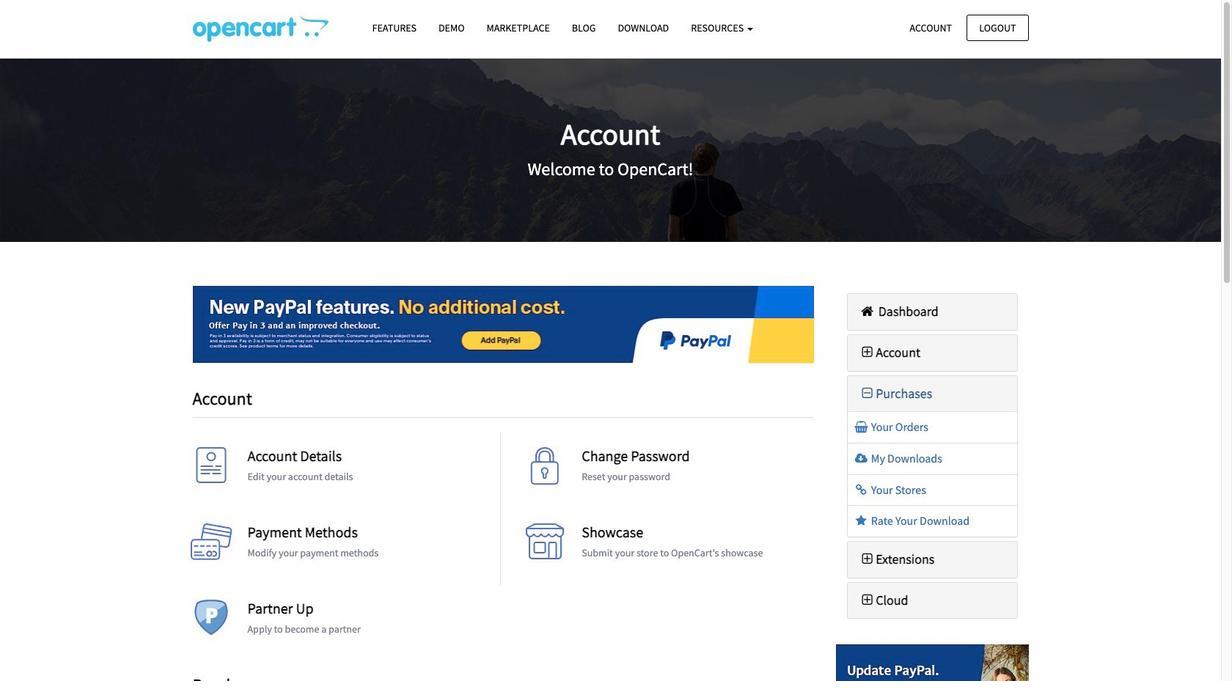 Task type: vqa. For each thing, say whether or not it's contained in the screenshot.
PAYPAL image
yes



Task type: describe. For each thing, give the bounding box(es) containing it.
1 horizontal spatial paypal image
[[837, 645, 1029, 682]]

home image
[[859, 305, 876, 318]]

opencart - your account image
[[193, 15, 328, 42]]

change password image
[[523, 447, 567, 491]]

payment methods image
[[189, 524, 233, 568]]

link image
[[854, 484, 869, 496]]

plus square o image
[[859, 594, 876, 607]]

apply to become a partner image
[[189, 600, 233, 644]]

plus square o image
[[859, 553, 876, 566]]

shopping basket image
[[854, 422, 869, 433]]



Task type: locate. For each thing, give the bounding box(es) containing it.
0 vertical spatial paypal image
[[193, 286, 815, 363]]

account image
[[189, 447, 233, 491]]

showcase image
[[523, 524, 567, 568]]

star image
[[854, 515, 869, 527]]

cloud download image
[[854, 453, 869, 465]]

1 vertical spatial paypal image
[[837, 645, 1029, 682]]

0 horizontal spatial paypal image
[[193, 286, 815, 363]]

fw image
[[859, 387, 876, 400]]

paypal image
[[193, 286, 815, 363], [837, 645, 1029, 682]]



